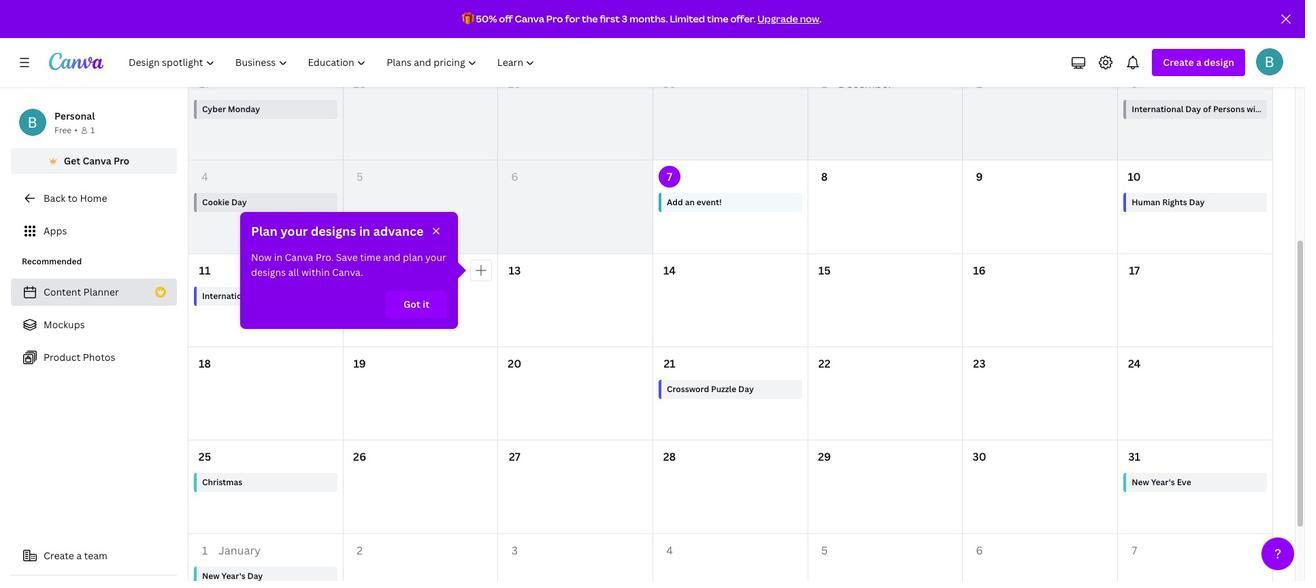 Task type: locate. For each thing, give the bounding box(es) containing it.
0 horizontal spatial a
[[76, 550, 82, 563]]

a left design
[[1197, 56, 1202, 69]]

0 horizontal spatial pro
[[114, 154, 130, 167]]

designs up pro.
[[311, 223, 356, 240]]

plan your designs in advance
[[251, 223, 424, 240]]

december row
[[189, 67, 1305, 161]]

recommended
[[22, 256, 82, 267]]

human rights day
[[1132, 197, 1205, 208]]

create a team
[[44, 550, 107, 563]]

cookie day
[[202, 197, 247, 208]]

eve
[[1177, 477, 1192, 489]]

row
[[189, 161, 1273, 254], [189, 441, 1273, 535]]

back
[[44, 192, 65, 205]]

event!
[[697, 197, 722, 208]]

1 vertical spatial row
[[189, 441, 1273, 535]]

the
[[582, 12, 598, 25]]

product
[[44, 351, 81, 364]]

time left "offer."
[[707, 12, 729, 25]]

1 row from the top
[[189, 161, 1273, 254]]

a for design
[[1197, 56, 1202, 69]]

create inside button
[[44, 550, 74, 563]]

create for create a design
[[1163, 56, 1194, 69]]

1 vertical spatial in
[[274, 251, 283, 264]]

day right puzzle
[[739, 384, 754, 395]]

0 horizontal spatial canva
[[83, 154, 111, 167]]

international left of
[[1132, 103, 1184, 115]]

and
[[383, 251, 401, 264]]

1 horizontal spatial designs
[[311, 223, 356, 240]]

day inside crossword puzzle day button
[[739, 384, 754, 395]]

back to home
[[44, 192, 107, 205]]

upgrade now button
[[758, 12, 820, 25]]

international left mountain on the left of page
[[202, 290, 254, 302]]

0 horizontal spatial time
[[360, 251, 381, 264]]

with
[[1247, 103, 1264, 115]]

a inside create a team button
[[76, 550, 82, 563]]

1 vertical spatial international
[[202, 290, 254, 302]]

0 vertical spatial international
[[1132, 103, 1184, 115]]

2 row from the top
[[189, 441, 1273, 535]]

a
[[1197, 56, 1202, 69], [76, 550, 82, 563]]

day for crossword puzzle day
[[739, 384, 754, 395]]

international for international day of persons with disabilitie
[[1132, 103, 1184, 115]]

canva right off
[[515, 12, 544, 25]]

0 vertical spatial canva
[[515, 12, 544, 25]]

add an event!
[[667, 197, 722, 208]]

pro
[[546, 12, 563, 25], [114, 154, 130, 167]]

create inside dropdown button
[[1163, 56, 1194, 69]]

2 vertical spatial canva
[[285, 251, 313, 264]]

persons
[[1213, 103, 1245, 115]]

0 horizontal spatial your
[[280, 223, 308, 240]]

a left team
[[76, 550, 82, 563]]

in
[[359, 223, 370, 240], [274, 251, 283, 264]]

in left advance
[[359, 223, 370, 240]]

create left design
[[1163, 56, 1194, 69]]

pro up back to home link
[[114, 154, 130, 167]]

day
[[1186, 103, 1201, 115], [231, 197, 247, 208], [1189, 197, 1205, 208], [296, 290, 312, 302], [739, 384, 754, 395]]

0 horizontal spatial designs
[[251, 266, 286, 279]]

designs inside now in canva pro. save time and plan your designs all within canva.
[[251, 266, 286, 279]]

content planner
[[44, 286, 119, 299]]

apps
[[44, 225, 67, 238]]

a inside create a design dropdown button
[[1197, 56, 1202, 69]]

within
[[301, 266, 330, 279]]

1 vertical spatial pro
[[114, 154, 130, 167]]

0 vertical spatial your
[[280, 223, 308, 240]]

day down "all"
[[296, 290, 312, 302]]

pro inside the get canva pro "button"
[[114, 154, 130, 167]]

international mountain day row
[[189, 254, 1273, 348]]

crossword puzzle day button
[[659, 380, 802, 400]]

brad klo image
[[1256, 48, 1284, 76]]

designs down now
[[251, 266, 286, 279]]

0 horizontal spatial in
[[274, 251, 283, 264]]

january row
[[189, 535, 1273, 582]]

got it
[[404, 298, 429, 311]]

0 vertical spatial a
[[1197, 56, 1202, 69]]

new year's eve
[[1132, 477, 1192, 489]]

time
[[707, 12, 729, 25], [360, 251, 381, 264]]

now
[[251, 251, 272, 264]]

day for human rights day
[[1189, 197, 1205, 208]]

got it button
[[386, 291, 447, 319]]

back to home link
[[11, 185, 177, 212]]

1 horizontal spatial pro
[[546, 12, 563, 25]]

1 vertical spatial canva
[[83, 154, 111, 167]]

international
[[1132, 103, 1184, 115], [202, 290, 254, 302]]

1 horizontal spatial international
[[1132, 103, 1184, 115]]

new year's eve button
[[1124, 474, 1267, 493]]

international inside button
[[202, 290, 254, 302]]

day left of
[[1186, 103, 1201, 115]]

1 horizontal spatial in
[[359, 223, 370, 240]]

1 horizontal spatial create
[[1163, 56, 1194, 69]]

canva.
[[332, 266, 363, 279]]

got
[[404, 298, 421, 311]]

0 vertical spatial create
[[1163, 56, 1194, 69]]

cyber
[[202, 103, 226, 115]]

product photos link
[[11, 344, 177, 372]]

day inside the human rights day button
[[1189, 197, 1205, 208]]

1 horizontal spatial your
[[425, 251, 446, 264]]

upgrade
[[758, 12, 798, 25]]

create left team
[[44, 550, 74, 563]]

to
[[68, 192, 78, 205]]

apps link
[[11, 218, 177, 245]]

list containing content planner
[[11, 279, 177, 372]]

year's
[[1151, 477, 1175, 489]]

0 vertical spatial designs
[[311, 223, 356, 240]]

1 vertical spatial time
[[360, 251, 381, 264]]

crossword
[[667, 384, 709, 395]]

save
[[336, 251, 358, 264]]

•
[[74, 125, 78, 136]]

pro left "for"
[[546, 12, 563, 25]]

create
[[1163, 56, 1194, 69], [44, 550, 74, 563]]

international mountain day button
[[194, 287, 337, 306]]

add an event! button
[[659, 194, 802, 213]]

time left and
[[360, 251, 381, 264]]

day right cookie
[[231, 197, 247, 208]]

1 vertical spatial create
[[44, 550, 74, 563]]

off
[[499, 12, 513, 25]]

0 vertical spatial in
[[359, 223, 370, 240]]

0 vertical spatial row
[[189, 161, 1273, 254]]

1 horizontal spatial canva
[[285, 251, 313, 264]]

1 vertical spatial your
[[425, 251, 446, 264]]

puzzle
[[711, 384, 737, 395]]

all
[[288, 266, 299, 279]]

your
[[280, 223, 308, 240], [425, 251, 446, 264]]

list
[[11, 279, 177, 372]]

0 horizontal spatial create
[[44, 550, 74, 563]]

0 vertical spatial time
[[707, 12, 729, 25]]

international inside "button"
[[1132, 103, 1184, 115]]

1 vertical spatial a
[[76, 550, 82, 563]]

day inside international mountain day button
[[296, 290, 312, 302]]

0 vertical spatial pro
[[546, 12, 563, 25]]

your inside now in canva pro. save time and plan your designs all within canva.
[[425, 251, 446, 264]]

team
[[84, 550, 107, 563]]

1 horizontal spatial a
[[1197, 56, 1202, 69]]

canva right get
[[83, 154, 111, 167]]

3
[[622, 12, 628, 25]]

day right rights
[[1189, 197, 1205, 208]]

create for create a team
[[44, 550, 74, 563]]

canva
[[515, 12, 544, 25], [83, 154, 111, 167], [285, 251, 313, 264]]

day for international mountain day
[[296, 290, 312, 302]]

🎁
[[462, 12, 474, 25]]

1 vertical spatial designs
[[251, 266, 286, 279]]

canva up "all"
[[285, 251, 313, 264]]

top level navigation element
[[120, 49, 547, 76]]

0 horizontal spatial international
[[202, 290, 254, 302]]

in right now
[[274, 251, 283, 264]]

designs
[[311, 223, 356, 240], [251, 266, 286, 279]]

mockups
[[44, 319, 85, 331]]



Task type: describe. For each thing, give the bounding box(es) containing it.
2 horizontal spatial canva
[[515, 12, 544, 25]]

planner
[[83, 286, 119, 299]]

canva inside now in canva pro. save time and plan your designs all within canva.
[[285, 251, 313, 264]]

international day of persons with disabilitie button
[[1124, 100, 1305, 119]]

first
[[600, 12, 620, 25]]

home
[[80, 192, 107, 205]]

get canva pro button
[[11, 148, 177, 174]]

advance
[[373, 223, 424, 240]]

free
[[54, 125, 72, 136]]

cyber monday
[[202, 103, 260, 115]]

get canva pro
[[64, 154, 130, 167]]

design
[[1204, 56, 1235, 69]]

christmas
[[202, 477, 242, 489]]

months.
[[630, 12, 668, 25]]

photos
[[83, 351, 115, 364]]

canva inside "button"
[[83, 154, 111, 167]]

offer.
[[731, 12, 756, 25]]

rights
[[1163, 197, 1187, 208]]

content planner link
[[11, 279, 177, 306]]

international mountain day
[[202, 290, 312, 302]]

plan
[[403, 251, 423, 264]]

row containing cookie day
[[189, 161, 1273, 254]]

it
[[423, 298, 429, 311]]

in inside now in canva pro. save time and plan your designs all within canva.
[[274, 251, 283, 264]]

now
[[800, 12, 820, 25]]

🎁 50% off canva pro for the first 3 months. limited time offer. upgrade now .
[[462, 12, 822, 25]]

international for international mountain day
[[202, 290, 254, 302]]

crossword puzzle day row
[[189, 348, 1273, 441]]

new
[[1132, 477, 1149, 489]]

cookie day button
[[194, 194, 337, 213]]

plan
[[251, 223, 278, 240]]

crossword puzzle day
[[667, 384, 754, 395]]

row containing christmas
[[189, 441, 1273, 535]]

an
[[685, 197, 695, 208]]

personal
[[54, 110, 95, 123]]

content
[[44, 286, 81, 299]]

create a design
[[1163, 56, 1235, 69]]

december
[[838, 76, 893, 91]]

create a design button
[[1153, 49, 1246, 76]]

international day of persons with disabilitie
[[1132, 103, 1305, 115]]

mountain
[[256, 290, 294, 302]]

1
[[90, 125, 95, 136]]

human rights day button
[[1124, 194, 1267, 213]]

day inside international day of persons with disabilitie "button"
[[1186, 103, 1201, 115]]

now in canva pro. save time and plan your designs all within canva.
[[251, 251, 446, 279]]

of
[[1203, 103, 1211, 115]]

1 horizontal spatial time
[[707, 12, 729, 25]]

monday
[[228, 103, 260, 115]]

pro.
[[316, 251, 334, 264]]

add
[[667, 197, 683, 208]]

.
[[820, 12, 822, 25]]

disabilitie
[[1266, 103, 1305, 115]]

human
[[1132, 197, 1161, 208]]

christmas button
[[194, 474, 337, 493]]

product photos
[[44, 351, 115, 364]]

50%
[[476, 12, 497, 25]]

get
[[64, 154, 80, 167]]

day inside cookie day button
[[231, 197, 247, 208]]

for
[[565, 12, 580, 25]]

cookie
[[202, 197, 229, 208]]

time inside now in canva pro. save time and plan your designs all within canva.
[[360, 251, 381, 264]]

mockups link
[[11, 312, 177, 339]]

january
[[218, 544, 261, 559]]

free •
[[54, 125, 78, 136]]

a for team
[[76, 550, 82, 563]]

limited
[[670, 12, 705, 25]]

cyber monday button
[[194, 100, 337, 119]]

create a team button
[[11, 543, 177, 570]]



Task type: vqa. For each thing, say whether or not it's contained in the screenshot.
Create to the top
yes



